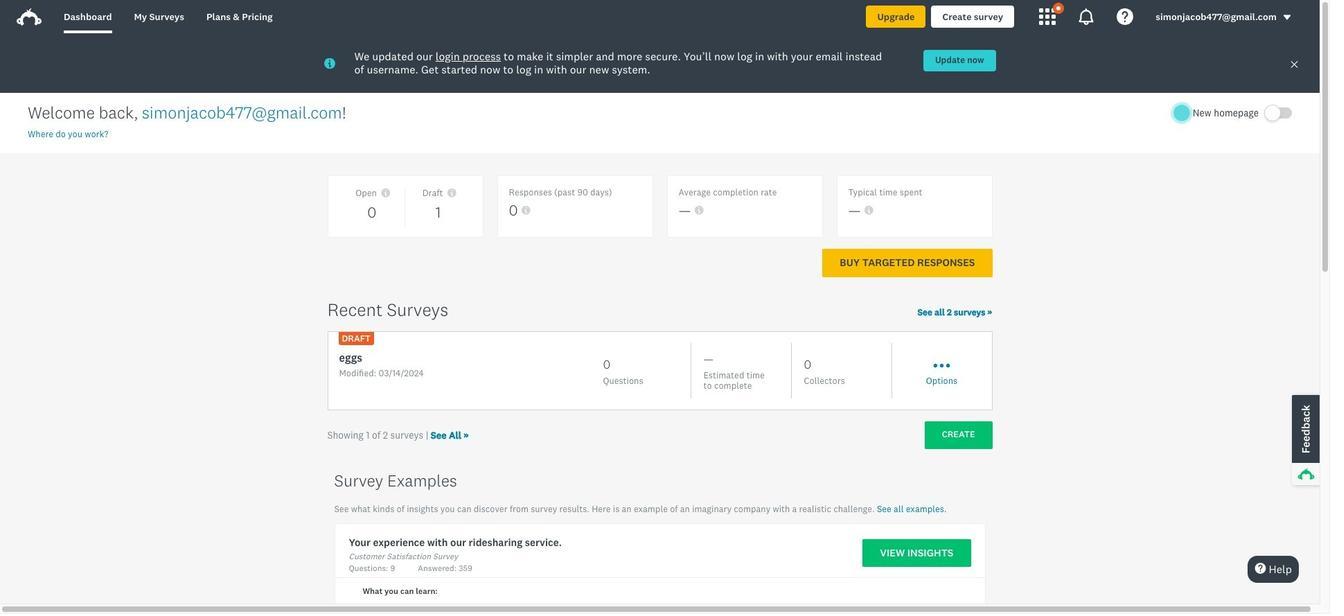 Task type: locate. For each thing, give the bounding box(es) containing it.
x image
[[1291, 60, 1300, 69]]

products icon image
[[1040, 8, 1056, 25], [1079, 8, 1095, 25]]

dropdown arrow image
[[1283, 13, 1293, 22]]

0 horizontal spatial products icon image
[[1040, 8, 1056, 25]]

1 horizontal spatial products icon image
[[1079, 8, 1095, 25]]



Task type: vqa. For each thing, say whether or not it's contained in the screenshot.
2nd Products Icon from right
yes



Task type: describe. For each thing, give the bounding box(es) containing it.
2 products icon image from the left
[[1079, 8, 1095, 25]]

surveymonkey logo image
[[17, 8, 42, 26]]

help icon image
[[1117, 8, 1134, 25]]

1 products icon image from the left
[[1040, 8, 1056, 25]]



